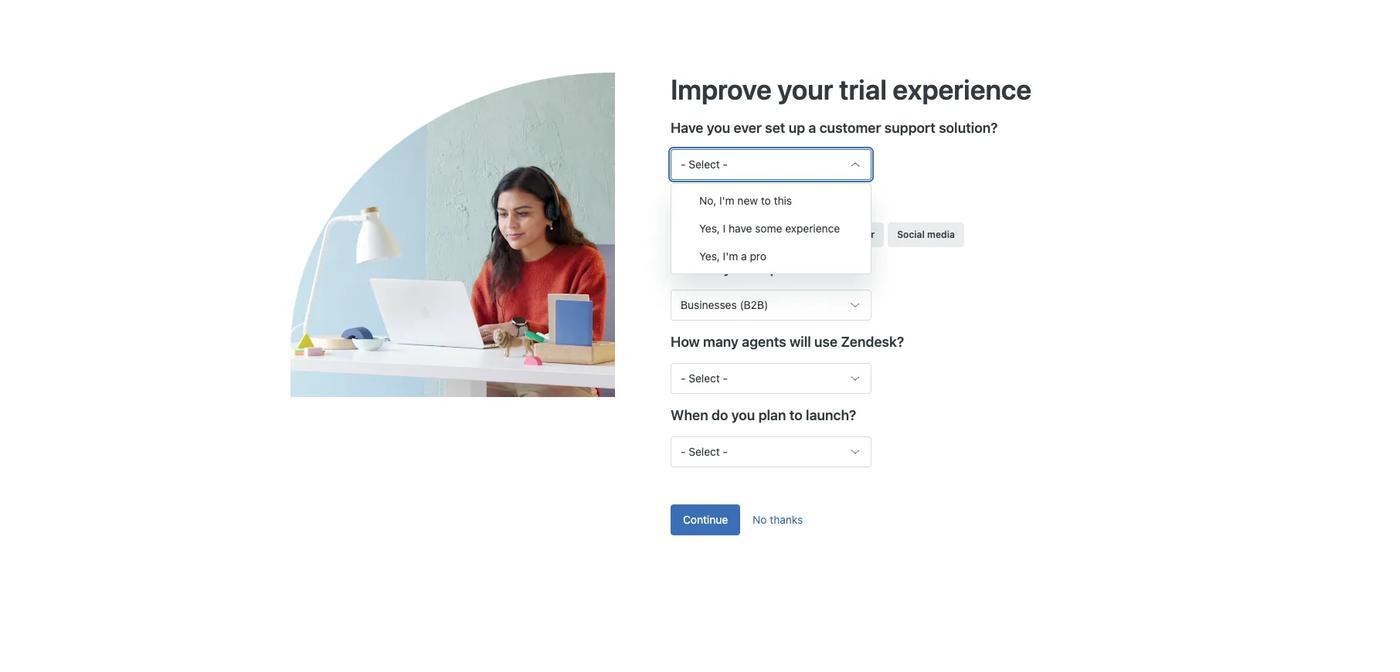 Task type: vqa. For each thing, say whether or not it's contained in the screenshot.
middle Add
no



Task type: locate. For each thing, give the bounding box(es) containing it.
experience down the "you?"
[[785, 222, 840, 235]]

i'm down 'phone' button
[[723, 250, 738, 263]]

use
[[814, 334, 838, 350]]

zendesk?
[[841, 334, 904, 350]]

2 vertical spatial - select -
[[681, 445, 728, 458]]

i'm right no, in the top right of the page
[[719, 194, 735, 207]]

businesses (b2b)
[[681, 298, 768, 311]]

1 select from the top
[[689, 157, 720, 171]]

- select - button
[[671, 149, 872, 180], [671, 363, 872, 394], [671, 437, 872, 468]]

you left plan
[[732, 407, 755, 424]]

-
[[681, 157, 686, 171], [723, 157, 728, 171], [681, 372, 686, 385], [723, 372, 728, 385], [681, 445, 686, 458], [723, 445, 728, 458]]

businesses
[[681, 298, 737, 311]]

2 vertical spatial you
[[732, 407, 755, 424]]

- select - button up plan
[[671, 363, 872, 394]]

you left ever
[[707, 120, 730, 136]]

1 how from the top
[[671, 193, 700, 209]]

people
[[723, 193, 767, 209]]

to
[[761, 194, 771, 207], [789, 407, 803, 424]]

solution?
[[939, 120, 998, 136]]

pro
[[750, 250, 766, 263]]

have
[[671, 120, 703, 136]]

0 horizontal spatial experience
[[785, 222, 840, 235]]

1 vertical spatial to
[[789, 407, 803, 424]]

do
[[703, 193, 720, 209], [704, 260, 720, 277], [712, 407, 728, 424]]

1 vertical spatial do
[[704, 260, 720, 277]]

1 yes, from the top
[[699, 222, 720, 235]]

no
[[753, 513, 767, 526]]

0 vertical spatial a
[[809, 120, 816, 136]]

a right up
[[809, 120, 816, 136]]

1 vertical spatial - select - button
[[671, 363, 872, 394]]

to right plan
[[789, 407, 803, 424]]

how for how do people reach you?
[[671, 193, 700, 209]]

1 - select - button from the top
[[671, 149, 872, 180]]

0 vertical spatial select
[[689, 157, 720, 171]]

some
[[755, 222, 782, 235]]

new
[[737, 194, 758, 207]]

2 vertical spatial - select - button
[[671, 437, 872, 468]]

0 horizontal spatial to
[[761, 194, 771, 207]]

2 yes, from the top
[[699, 250, 720, 263]]

thanks
[[770, 513, 803, 526]]

- select - button up no, i'm new to this option
[[671, 149, 872, 180]]

how left many
[[671, 334, 700, 350]]

do right who
[[704, 260, 720, 277]]

yes, for yes, i have some experience
[[699, 222, 720, 235]]

- select - up no, in the top right of the page
[[681, 157, 728, 171]]

yes,
[[699, 222, 720, 235], [699, 250, 720, 263]]

0 vertical spatial yes,
[[699, 222, 720, 235]]

how for how many agents will use zendesk?
[[671, 334, 700, 350]]

select up no, in the top right of the page
[[689, 157, 720, 171]]

you for who
[[724, 260, 747, 277]]

yes, i'm a pro option
[[671, 243, 871, 270]]

- select - up when
[[681, 372, 728, 385]]

1 vertical spatial how
[[671, 334, 700, 350]]

0 vertical spatial i'm
[[719, 194, 735, 207]]

help?
[[751, 260, 786, 277]]

i'm
[[719, 194, 735, 207], [723, 250, 738, 263]]

customer
[[820, 120, 881, 136]]

- select - button down plan
[[671, 437, 872, 468]]

how do people reach you?
[[671, 193, 841, 209]]

you left pro
[[724, 260, 747, 277]]

do for when
[[712, 407, 728, 424]]

list box
[[671, 183, 872, 274]]

you
[[707, 120, 730, 136], [724, 260, 747, 277], [732, 407, 755, 424]]

do for how
[[703, 193, 720, 209]]

do left people
[[703, 193, 720, 209]]

you for when
[[732, 407, 755, 424]]

i'm for yes,
[[723, 250, 738, 263]]

1 vertical spatial you
[[724, 260, 747, 277]]

2 vertical spatial do
[[712, 407, 728, 424]]

phone button
[[715, 222, 762, 247]]

- select - down when
[[681, 445, 728, 458]]

select down when
[[689, 445, 720, 458]]

0 vertical spatial how
[[671, 193, 700, 209]]

a
[[809, 120, 816, 136], [741, 250, 747, 263]]

select
[[689, 157, 720, 171], [689, 372, 720, 385], [689, 445, 720, 458]]

media
[[927, 229, 955, 240]]

list box containing no, i'm new to this
[[671, 183, 872, 274]]

2 vertical spatial select
[[689, 445, 720, 458]]

1 vertical spatial experience
[[785, 222, 840, 235]]

you?
[[810, 193, 841, 209]]

when do you plan to launch?
[[671, 407, 856, 424]]

chat button
[[671, 222, 711, 247]]

ever
[[734, 120, 762, 136]]

1 vertical spatial select
[[689, 372, 720, 385]]

how up chat at the top of page
[[671, 193, 700, 209]]

1 horizontal spatial experience
[[893, 72, 1032, 106]]

1 vertical spatial i'm
[[723, 250, 738, 263]]

customer service agent wearing a headset and sitting at a desk as balloons float through the air in celebration. image
[[291, 72, 671, 397]]

social media
[[897, 229, 955, 240]]

0 vertical spatial - select -
[[681, 157, 728, 171]]

0 vertical spatial - select - button
[[671, 149, 872, 180]]

experience
[[893, 72, 1032, 106], [785, 222, 840, 235]]

0 vertical spatial do
[[703, 193, 720, 209]]

reach
[[771, 193, 807, 209]]

2 how from the top
[[671, 334, 700, 350]]

1 vertical spatial yes,
[[699, 250, 720, 263]]

i
[[723, 222, 726, 235]]

0 vertical spatial to
[[761, 194, 771, 207]]

yes, left i
[[699, 222, 720, 235]]

1 vertical spatial - select -
[[681, 372, 728, 385]]

1 vertical spatial a
[[741, 250, 747, 263]]

will
[[790, 334, 811, 350]]

do right when
[[712, 407, 728, 424]]

no, i'm new to this option
[[671, 187, 871, 215]]

0 horizontal spatial a
[[741, 250, 747, 263]]

experience up solution?
[[893, 72, 1032, 106]]

experience inside option
[[785, 222, 840, 235]]

to inside option
[[761, 194, 771, 207]]

a inside the yes, i'm a pro option
[[741, 250, 747, 263]]

2 - select - from the top
[[681, 372, 728, 385]]

yes, down chat button
[[699, 250, 720, 263]]

3 select from the top
[[689, 445, 720, 458]]

how
[[671, 193, 700, 209], [671, 334, 700, 350]]

to left this
[[761, 194, 771, 207]]

a left pro
[[741, 250, 747, 263]]

select up when
[[689, 372, 720, 385]]

3 - select - from the top
[[681, 445, 728, 458]]

- select -
[[681, 157, 728, 171], [681, 372, 728, 385], [681, 445, 728, 458]]



Task type: describe. For each thing, give the bounding box(es) containing it.
help center
[[822, 229, 875, 240]]

yes, i have some experience option
[[671, 215, 871, 243]]

3 - select - button from the top
[[671, 437, 872, 468]]

help
[[822, 229, 843, 240]]

2 select from the top
[[689, 372, 720, 385]]

agents
[[742, 334, 786, 350]]

1 horizontal spatial a
[[809, 120, 816, 136]]

0 vertical spatial you
[[707, 120, 730, 136]]

up
[[789, 120, 805, 136]]

1 horizontal spatial to
[[789, 407, 803, 424]]

businesses (b2b) button
[[671, 290, 872, 321]]

social media button
[[888, 222, 964, 247]]

- up when
[[681, 372, 686, 385]]

- down the have
[[681, 157, 686, 171]]

1 - select - from the top
[[681, 157, 728, 171]]

center
[[845, 229, 875, 240]]

this
[[774, 194, 792, 207]]

- down when do you plan to launch?
[[723, 445, 728, 458]]

your
[[778, 72, 833, 106]]

no,
[[699, 194, 716, 207]]

have
[[729, 222, 752, 235]]

do for who
[[704, 260, 720, 277]]

email button
[[766, 222, 809, 247]]

have you ever set up a customer support solution?
[[671, 120, 998, 136]]

yes, for yes, i'm a pro
[[699, 250, 720, 263]]

how many agents will use zendesk?
[[671, 334, 904, 350]]

set
[[765, 120, 785, 136]]

yes, i'm a pro
[[699, 250, 766, 263]]

chat
[[680, 229, 701, 240]]

0 vertical spatial experience
[[893, 72, 1032, 106]]

plan
[[758, 407, 786, 424]]

social
[[897, 229, 925, 240]]

improve
[[671, 72, 772, 106]]

many
[[703, 334, 739, 350]]

- down many
[[723, 372, 728, 385]]

support
[[885, 120, 936, 136]]

2 - select - button from the top
[[671, 363, 872, 394]]

continue button
[[671, 505, 740, 536]]

- down when
[[681, 445, 686, 458]]

yes, i have some experience
[[699, 222, 840, 235]]

email
[[775, 229, 799, 240]]

continue
[[683, 513, 728, 526]]

improve your trial experience
[[671, 72, 1032, 106]]

- up no, i'm new to this
[[723, 157, 728, 171]]

help center button
[[813, 222, 884, 247]]

i'm for no,
[[719, 194, 735, 207]]

who
[[671, 260, 700, 277]]

no thanks button
[[740, 505, 815, 536]]

when
[[671, 407, 708, 424]]

launch?
[[806, 407, 856, 424]]

phone
[[724, 229, 752, 240]]

trial
[[839, 72, 887, 106]]

no, i'm new to this
[[699, 194, 792, 207]]

no thanks
[[753, 513, 803, 526]]

(b2b)
[[740, 298, 768, 311]]

who do you help?
[[671, 260, 786, 277]]



